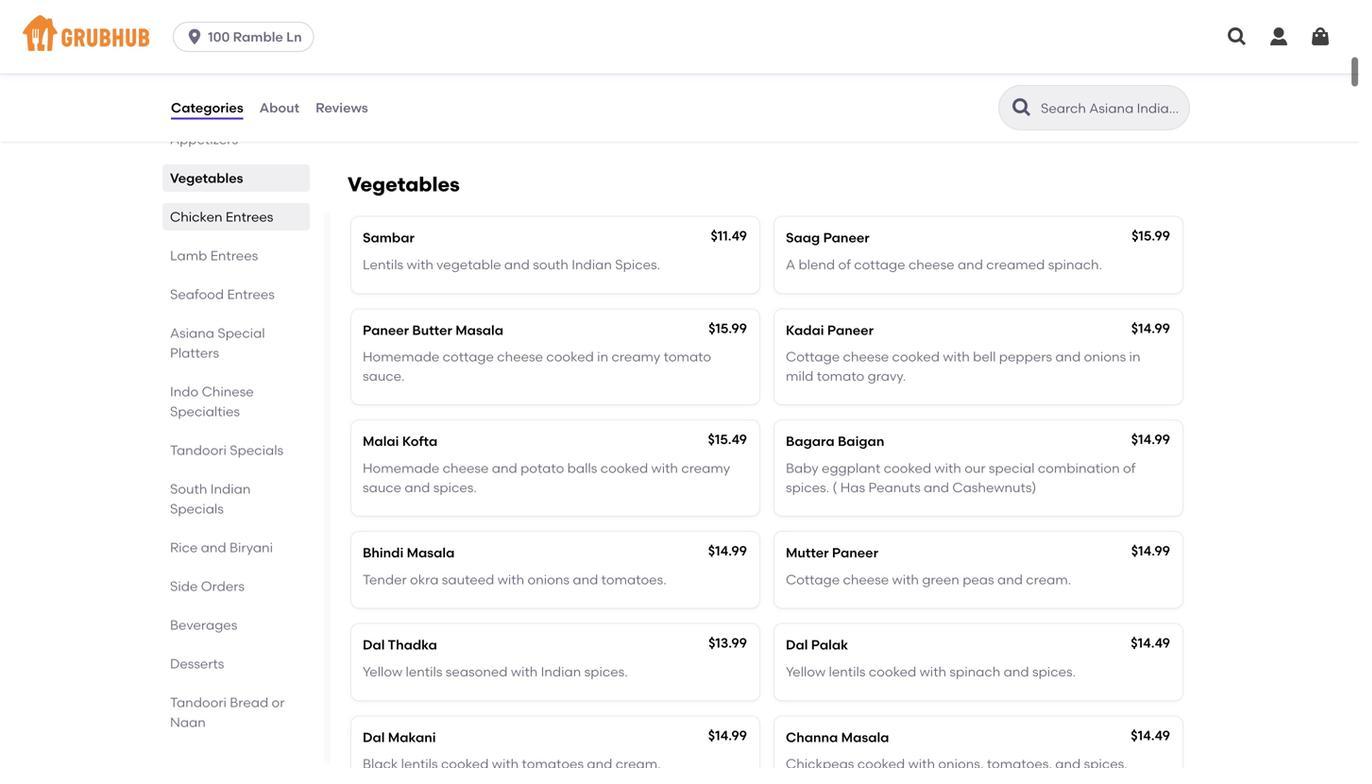 Task type: vqa. For each thing, say whether or not it's contained in the screenshot.
Delivery to the top
no



Task type: describe. For each thing, give the bounding box(es) containing it.
spinach.
[[1049, 257, 1103, 273]]

side orders
[[170, 578, 245, 594]]

with left green
[[893, 572, 920, 588]]

potato
[[521, 460, 565, 476]]

cubes
[[419, 96, 457, 112]]

onions inside cottage cheese cooked with bell peppers and onions in mild tomato gravy.
[[1085, 349, 1127, 365]]

with right seasoned
[[511, 664, 538, 680]]

0 vertical spatial peas
[[920, 96, 952, 112]]

paneer for tender okra sauteed with onions and tomatoes.
[[833, 545, 879, 561]]

reviews button
[[315, 74, 369, 142]]

$14.99 for tender okra sauteed with onions and tomatoes.
[[709, 543, 748, 559]]

sauteed
[[442, 572, 495, 588]]

ground chicken and peas stuffed with crispy turnover.
[[786, 96, 1130, 112]]

chinese
[[202, 384, 254, 400]]

and inside cottage cheese cooked with bell peppers and onions in mild tomato gravy.
[[1056, 349, 1082, 365]]

tender okra sauteed with onions and tomatoes.
[[363, 572, 667, 588]]

cheese for mutter paneer
[[844, 572, 890, 588]]

with inside the baby eggplant cooked with our special combination of spices. ( has peanuts and cashewnuts)
[[935, 460, 962, 476]]

mutter paneer
[[786, 545, 879, 561]]

chicken '65'
[[363, 70, 442, 86]]

tandoori bread or naan
[[170, 695, 285, 731]]

kheema
[[843, 70, 895, 86]]

makani
[[388, 729, 436, 745]]

dal palak
[[786, 637, 849, 653]]

fried.
[[657, 96, 689, 112]]

spices. inside homemade cheese and potato balls cooked with creamy sauce and spices.
[[434, 479, 477, 496]]

chicken for chicken entrees
[[170, 209, 223, 225]]

creamy inside homemade cheese and potato balls cooked with creamy sauce and spices.
[[682, 460, 731, 476]]

cooked for $15.99
[[893, 349, 940, 365]]

asiana
[[170, 325, 215, 341]]

spices
[[546, 96, 586, 112]]

green
[[923, 572, 960, 588]]

okra
[[410, 572, 439, 588]]

spinach
[[950, 664, 1001, 680]]

tandoori for tandoori bread or naan
[[170, 695, 227, 711]]

beverages
[[170, 617, 238, 633]]

chicken for chicken kheema samosa (2 pcs)
[[786, 70, 840, 86]]

side
[[170, 578, 198, 594]]

rice and biryani
[[170, 540, 273, 556]]

lamb
[[170, 248, 207, 264]]

chicken kheema samosa (2 pcs)
[[786, 70, 997, 86]]

cheese inside homemade cottage cheese cooked in creamy tomato sauce.
[[497, 349, 543, 365]]

mutter
[[786, 545, 829, 561]]

rice
[[170, 540, 198, 556]]

cottage cheese cooked with bell peppers and onions in mild tomato gravy.
[[786, 349, 1141, 384]]

reviews
[[316, 100, 368, 116]]

mild
[[786, 368, 814, 384]]

cooked inside homemade cheese and potato balls cooked with creamy sauce and spices.
[[601, 460, 649, 476]]

masala for channa masala
[[842, 729, 890, 745]]

thadka
[[388, 637, 437, 653]]

$10.49
[[708, 68, 748, 84]]

$11.49
[[711, 228, 748, 244]]

(2
[[953, 70, 965, 86]]

kadai
[[786, 322, 825, 338]]

saag paneer
[[786, 230, 870, 246]]

cottage for kadai
[[786, 349, 840, 365]]

lentils with vegetable and south indian spices.
[[363, 257, 661, 273]]

kadai paneer
[[786, 322, 874, 338]]

bhindi
[[363, 545, 404, 561]]

bagara baigan
[[786, 434, 885, 450]]

2 vertical spatial indian
[[541, 664, 582, 680]]

with left crispy
[[1002, 96, 1029, 112]]

cooked inside homemade cottage cheese cooked in creamy tomato sauce.
[[547, 349, 594, 365]]

paneer for lentils with vegetable and south indian spices.
[[824, 230, 870, 246]]

in inside homemade cottage cheese cooked in creamy tomato sauce.
[[597, 349, 609, 365]]

creamed
[[987, 257, 1046, 273]]

and right sauce
[[405, 479, 430, 496]]

chicken
[[838, 96, 888, 112]]

tender
[[363, 572, 407, 588]]

0 vertical spatial cottage
[[855, 257, 906, 273]]

gravy.
[[868, 368, 907, 384]]

with inside cottage cheese cooked with bell peppers and onions in mild tomato gravy.
[[944, 349, 970, 365]]

pcs)
[[968, 70, 997, 86]]

yellow for palak
[[786, 664, 826, 680]]

cooked for $15.49
[[884, 460, 932, 476]]

cottage for mutter
[[786, 572, 840, 588]]

lamb entrees
[[170, 248, 258, 264]]

spices. inside the baby eggplant cooked with our special combination of spices. ( has peanuts and cashewnuts)
[[786, 479, 830, 496]]

1 horizontal spatial svg image
[[1227, 26, 1249, 48]]

baby
[[786, 460, 819, 476]]

samosa
[[898, 70, 950, 86]]

and down chicken kheema samosa (2 pcs)
[[891, 96, 917, 112]]

$14.99 for cottage cheese with green peas and cream.
[[1132, 543, 1171, 559]]

dal thadka
[[363, 637, 437, 653]]

100
[[208, 29, 230, 45]]

baby eggplant cooked with our special combination of spices. ( has peanuts and cashewnuts)
[[786, 460, 1136, 496]]

0 vertical spatial of
[[839, 257, 851, 273]]

ramble
[[233, 29, 283, 45]]

orders
[[201, 578, 245, 594]]

0 vertical spatial indian
[[572, 257, 612, 273]]

$14.99 for baby eggplant cooked with our special combination of spices. ( has peanuts and cashewnuts)
[[1132, 432, 1171, 448]]

a blend of cottage cheese and creamed spinach.
[[786, 257, 1103, 273]]

tandoori specials
[[170, 442, 284, 458]]

turnover.
[[1073, 96, 1130, 112]]

homemade for malai
[[363, 460, 440, 476]]

cheese for malai kofta
[[443, 460, 489, 476]]

$15.99 for a blend of cottage cheese and creamed spinach.
[[1132, 228, 1171, 244]]

$15.99 for homemade cottage cheese cooked in creamy tomato sauce.
[[709, 320, 748, 336]]

kofta
[[402, 434, 438, 450]]

has
[[841, 479, 866, 496]]

bhindi masala
[[363, 545, 455, 561]]

south indian specials
[[170, 481, 251, 517]]

our
[[965, 460, 986, 476]]

dal makani
[[363, 729, 436, 745]]

platters
[[170, 345, 219, 361]]

specials inside south indian specials
[[170, 501, 224, 517]]

indo
[[170, 384, 199, 400]]

(
[[833, 479, 838, 496]]

bagara
[[786, 434, 835, 450]]

lentils
[[363, 257, 404, 273]]

$15.49
[[708, 432, 748, 448]]

entrees for lamb entrees
[[211, 248, 258, 264]]

Search Asiana Indian Cuisine search field
[[1040, 99, 1184, 117]]

peppers
[[1000, 349, 1053, 365]]

spices.
[[616, 257, 661, 273]]



Task type: locate. For each thing, give the bounding box(es) containing it.
indian right south
[[572, 257, 612, 273]]

1 horizontal spatial onions
[[1085, 349, 1127, 365]]

vegetables up 'sambar'
[[348, 173, 460, 197]]

and right "rice"
[[201, 540, 226, 556]]

1 vertical spatial of
[[1124, 460, 1136, 476]]

1 horizontal spatial cottage
[[855, 257, 906, 273]]

dal for dal makani
[[363, 729, 385, 745]]

cottage down paneer butter masala
[[443, 349, 494, 365]]

cooked right balls
[[601, 460, 649, 476]]

1 horizontal spatial in
[[597, 349, 609, 365]]

1 horizontal spatial lentils
[[829, 664, 866, 680]]

appetizers
[[170, 131, 238, 147]]

dal left thadka
[[363, 637, 385, 653]]

malai
[[363, 434, 399, 450]]

1 tandoori from the top
[[170, 442, 227, 458]]

cooked up gravy.
[[893, 349, 940, 365]]

entrees up special
[[227, 286, 275, 302]]

homemade inside homemade cheese and potato balls cooked with creamy sauce and spices.
[[363, 460, 440, 476]]

cottage inside homemade cottage cheese cooked in creamy tomato sauce.
[[443, 349, 494, 365]]

cottage up mild
[[786, 349, 840, 365]]

marinated
[[461, 96, 528, 112]]

indian right seasoned
[[541, 664, 582, 680]]

special
[[218, 325, 265, 341]]

with right balls
[[652, 460, 679, 476]]

1 vertical spatial indian
[[210, 481, 251, 497]]

with
[[1002, 96, 1029, 112], [407, 257, 434, 273], [944, 349, 970, 365], [652, 460, 679, 476], [935, 460, 962, 476], [498, 572, 525, 588], [893, 572, 920, 588], [511, 664, 538, 680], [920, 664, 947, 680]]

homemade inside homemade cottage cheese cooked in creamy tomato sauce.
[[363, 349, 440, 365]]

crispy
[[1032, 96, 1070, 112]]

asiana special platters
[[170, 325, 265, 361]]

2 yellow from the left
[[786, 664, 826, 680]]

creamy down "spices."
[[612, 349, 661, 365]]

$14.49 for dal palak
[[1132, 635, 1171, 651]]

with right lentils
[[407, 257, 434, 273]]

0 horizontal spatial yellow
[[363, 664, 403, 680]]

0 horizontal spatial specials
[[170, 501, 224, 517]]

0 vertical spatial specials
[[230, 442, 284, 458]]

homemade cottage cheese cooked in creamy tomato sauce.
[[363, 349, 712, 384]]

of right the blend
[[839, 257, 851, 273]]

cooked for $13.99
[[869, 664, 917, 680]]

yellow down dal palak
[[786, 664, 826, 680]]

0 horizontal spatial of
[[839, 257, 851, 273]]

main navigation navigation
[[0, 0, 1361, 74]]

deep-
[[618, 96, 657, 112]]

1 vertical spatial cottage
[[786, 572, 840, 588]]

yellow for thadka
[[363, 664, 403, 680]]

and left south
[[505, 257, 530, 273]]

and left potato
[[492, 460, 518, 476]]

ground
[[786, 96, 835, 112]]

0 horizontal spatial in
[[532, 96, 543, 112]]

cottage inside cottage cheese cooked with bell peppers and onions in mild tomato gravy.
[[786, 349, 840, 365]]

indo chinese specialties
[[170, 384, 254, 420]]

paneer butter masala
[[363, 322, 504, 338]]

cheese down paneer butter masala
[[497, 349, 543, 365]]

a
[[786, 257, 796, 273]]

cheese down mutter paneer
[[844, 572, 890, 588]]

and inside the baby eggplant cooked with our special combination of spices. ( has peanuts and cashewnuts)
[[924, 479, 950, 496]]

about button
[[259, 74, 301, 142]]

cheese left potato
[[443, 460, 489, 476]]

peas down samosa
[[920, 96, 952, 112]]

and left cream.
[[998, 572, 1024, 588]]

0 vertical spatial $15.99
[[1132, 228, 1171, 244]]

paneer right the 'kadai'
[[828, 322, 874, 338]]

tandoori for tandoori specials
[[170, 442, 227, 458]]

homemade up the sauce.
[[363, 349, 440, 365]]

0 horizontal spatial $15.99
[[709, 320, 748, 336]]

south
[[170, 481, 207, 497]]

cottage
[[786, 349, 840, 365], [786, 572, 840, 588]]

tandoori down specialties
[[170, 442, 227, 458]]

entrees for chicken entrees
[[226, 209, 273, 225]]

and left deep-
[[590, 96, 615, 112]]

blend
[[799, 257, 836, 273]]

peas right green
[[963, 572, 995, 588]]

and left creamed
[[958, 257, 984, 273]]

masala for bhindi masala
[[407, 545, 455, 561]]

0 vertical spatial masala
[[456, 322, 504, 338]]

2 horizontal spatial svg image
[[1310, 26, 1333, 48]]

0 horizontal spatial cottage
[[443, 349, 494, 365]]

about
[[260, 100, 300, 116]]

1 vertical spatial masala
[[407, 545, 455, 561]]

dal for dal thadka
[[363, 637, 385, 653]]

masala right channa
[[842, 729, 890, 745]]

entrees
[[226, 209, 273, 225], [211, 248, 258, 264], [227, 286, 275, 302]]

1 vertical spatial $15.99
[[709, 320, 748, 336]]

'65'
[[419, 70, 442, 86]]

yellow lentils cooked with spinach and spices.
[[786, 664, 1077, 680]]

cheese up gravy.
[[844, 349, 890, 365]]

paneer for homemade cottage cheese cooked in creamy tomato sauce.
[[828, 322, 874, 338]]

0 vertical spatial onions
[[1085, 349, 1127, 365]]

0 horizontal spatial peas
[[920, 96, 952, 112]]

cooked inside the baby eggplant cooked with our special combination of spices. ( has peanuts and cashewnuts)
[[884, 460, 932, 476]]

yellow lentils seasoned with indian spices.
[[363, 664, 628, 680]]

1 vertical spatial $14.49
[[1132, 728, 1171, 744]]

dal left makani
[[363, 729, 385, 745]]

or
[[272, 695, 285, 711]]

0 horizontal spatial vegetables
[[170, 170, 243, 186]]

svg image inside 100 ramble ln button
[[185, 27, 204, 46]]

1 lentils from the left
[[406, 664, 443, 680]]

1 vertical spatial cottage
[[443, 349, 494, 365]]

2 cottage from the top
[[786, 572, 840, 588]]

1 vertical spatial peas
[[963, 572, 995, 588]]

1 horizontal spatial of
[[1124, 460, 1136, 476]]

cooked inside cottage cheese cooked with bell peppers and onions in mild tomato gravy.
[[893, 349, 940, 365]]

1 horizontal spatial peas
[[963, 572, 995, 588]]

0 horizontal spatial masala
[[407, 545, 455, 561]]

with left spinach
[[920, 664, 947, 680]]

chicken up lamb
[[170, 209, 223, 225]]

specials down south
[[170, 501, 224, 517]]

svg image left the 100 on the top of the page
[[185, 27, 204, 46]]

entrees for seafood entrees
[[227, 286, 275, 302]]

100 ramble ln button
[[173, 22, 322, 52]]

of right combination
[[1124, 460, 1136, 476]]

cottage cheese with green peas and cream.
[[786, 572, 1072, 588]]

tomato right mild
[[817, 368, 865, 384]]

2 $14.49 from the top
[[1132, 728, 1171, 744]]

seafood entrees
[[170, 286, 275, 302]]

paneer up the blend
[[824, 230, 870, 246]]

in inside cottage cheese cooked with bell peppers and onions in mild tomato gravy.
[[1130, 349, 1141, 365]]

indian
[[572, 257, 612, 273], [210, 481, 251, 497], [541, 664, 582, 680]]

entrees up seafood entrees
[[211, 248, 258, 264]]

search icon image
[[1011, 96, 1034, 119]]

1 horizontal spatial creamy
[[682, 460, 731, 476]]

1 vertical spatial creamy
[[682, 460, 731, 476]]

cheese inside cottage cheese cooked with bell peppers and onions in mild tomato gravy.
[[844, 349, 890, 365]]

butter
[[412, 322, 453, 338]]

lentils for thadka
[[406, 664, 443, 680]]

1 horizontal spatial masala
[[456, 322, 504, 338]]

south
[[533, 257, 569, 273]]

creamy
[[612, 349, 661, 365], [682, 460, 731, 476]]

indian down tandoori specials on the bottom left
[[210, 481, 251, 497]]

biryani
[[230, 540, 273, 556]]

vegetables down appetizers
[[170, 170, 243, 186]]

of inside the baby eggplant cooked with our special combination of spices. ( has peanuts and cashewnuts)
[[1124, 460, 1136, 476]]

indian inside south indian specials
[[210, 481, 251, 497]]

seafood
[[170, 286, 224, 302]]

chicken left '65'
[[363, 70, 416, 86]]

$14.49
[[1132, 635, 1171, 651], [1132, 728, 1171, 744]]

2 vertical spatial entrees
[[227, 286, 275, 302]]

tandoori
[[170, 442, 227, 458], [170, 695, 227, 711]]

special
[[989, 460, 1035, 476]]

2 homemade from the top
[[363, 460, 440, 476]]

svg image left svg image
[[1227, 26, 1249, 48]]

lentils down palak at the right of page
[[829, 664, 866, 680]]

0 horizontal spatial onions
[[528, 572, 570, 588]]

balls
[[568, 460, 598, 476]]

cooked left spinach
[[869, 664, 917, 680]]

svg image
[[1227, 26, 1249, 48], [1310, 26, 1333, 48], [185, 27, 204, 46]]

malai kofta
[[363, 434, 438, 450]]

baigan
[[838, 434, 885, 450]]

sambar
[[363, 230, 415, 246]]

homemade down malai kofta
[[363, 460, 440, 476]]

tandoori inside tandoori bread or naan
[[170, 695, 227, 711]]

onions right peppers
[[1085, 349, 1127, 365]]

specialties
[[170, 404, 240, 420]]

$15.99
[[1132, 228, 1171, 244], [709, 320, 748, 336]]

0 vertical spatial tomato
[[664, 349, 712, 365]]

masala right butter
[[456, 322, 504, 338]]

cooked up peanuts
[[884, 460, 932, 476]]

sauce.
[[363, 368, 405, 384]]

lentils
[[406, 664, 443, 680], [829, 664, 866, 680]]

1 vertical spatial specials
[[170, 501, 224, 517]]

tandoori up naan in the left bottom of the page
[[170, 695, 227, 711]]

combination
[[1039, 460, 1121, 476]]

tomato
[[664, 349, 712, 365], [817, 368, 865, 384]]

1 vertical spatial homemade
[[363, 460, 440, 476]]

$7.99
[[1140, 68, 1171, 84]]

categories button
[[170, 74, 244, 142]]

1 horizontal spatial yellow
[[786, 664, 826, 680]]

with right sauteed
[[498, 572, 525, 588]]

2 lentils from the left
[[829, 664, 866, 680]]

0 vertical spatial cottage
[[786, 349, 840, 365]]

eggplant
[[822, 460, 881, 476]]

with left our
[[935, 460, 962, 476]]

lentils down thadka
[[406, 664, 443, 680]]

tomato up $15.49
[[664, 349, 712, 365]]

1 vertical spatial entrees
[[211, 248, 258, 264]]

bread
[[230, 695, 269, 711]]

1 horizontal spatial tomato
[[817, 368, 865, 384]]

1 horizontal spatial $15.99
[[1132, 228, 1171, 244]]

and right spinach
[[1004, 664, 1030, 680]]

chicken cubes marinated in spices and deep-fried.
[[363, 96, 689, 112]]

and
[[590, 96, 615, 112], [891, 96, 917, 112], [505, 257, 530, 273], [958, 257, 984, 273], [1056, 349, 1082, 365], [492, 460, 518, 476], [405, 479, 430, 496], [924, 479, 950, 496], [201, 540, 226, 556], [573, 572, 599, 588], [998, 572, 1024, 588], [1004, 664, 1030, 680]]

1 yellow from the left
[[363, 664, 403, 680]]

chicken for chicken '65'
[[363, 70, 416, 86]]

$14.99 for cottage cheese cooked with bell peppers and onions in mild tomato gravy.
[[1132, 320, 1171, 336]]

2 vertical spatial masala
[[842, 729, 890, 745]]

tomato inside homemade cottage cheese cooked in creamy tomato sauce.
[[664, 349, 712, 365]]

homemade cheese and potato balls cooked with creamy sauce and spices.
[[363, 460, 731, 496]]

1 horizontal spatial vegetables
[[348, 173, 460, 197]]

2 horizontal spatial in
[[1130, 349, 1141, 365]]

and left tomatoes.
[[573, 572, 599, 588]]

palak
[[812, 637, 849, 653]]

vegetables
[[170, 170, 243, 186], [348, 173, 460, 197]]

100 ramble ln
[[208, 29, 302, 45]]

creamy down $15.49
[[682, 460, 731, 476]]

bell
[[974, 349, 997, 365]]

tomatoes.
[[602, 572, 667, 588]]

chicken
[[363, 70, 416, 86], [786, 70, 840, 86], [363, 96, 415, 112], [170, 209, 223, 225]]

paneer right mutter
[[833, 545, 879, 561]]

0 horizontal spatial creamy
[[612, 349, 661, 365]]

cooked
[[547, 349, 594, 365], [893, 349, 940, 365], [601, 460, 649, 476], [884, 460, 932, 476], [869, 664, 917, 680]]

1 cottage from the top
[[786, 349, 840, 365]]

cottage down mutter
[[786, 572, 840, 588]]

cheese left creamed
[[909, 257, 955, 273]]

2 horizontal spatial masala
[[842, 729, 890, 745]]

0 vertical spatial tandoori
[[170, 442, 227, 458]]

0 horizontal spatial tomato
[[664, 349, 712, 365]]

and right peppers
[[1056, 349, 1082, 365]]

svg image right svg image
[[1310, 26, 1333, 48]]

entrees up "lamb entrees"
[[226, 209, 273, 225]]

stuffed
[[955, 96, 999, 112]]

paneer up the sauce.
[[363, 322, 409, 338]]

1 $14.49 from the top
[[1132, 635, 1171, 651]]

1 vertical spatial tomato
[[817, 368, 865, 384]]

cottage
[[855, 257, 906, 273], [443, 349, 494, 365]]

1 horizontal spatial specials
[[230, 442, 284, 458]]

chicken for chicken cubes marinated in spices and deep-fried.
[[363, 96, 415, 112]]

chicken up ground
[[786, 70, 840, 86]]

0 horizontal spatial svg image
[[185, 27, 204, 46]]

1 homemade from the top
[[363, 349, 440, 365]]

0 horizontal spatial lentils
[[406, 664, 443, 680]]

with inside homemade cheese and potato balls cooked with creamy sauce and spices.
[[652, 460, 679, 476]]

yellow down dal thadka
[[363, 664, 403, 680]]

cream.
[[1027, 572, 1072, 588]]

dal left palak at the right of page
[[786, 637, 809, 653]]

cottage down saag paneer at the top right of page
[[855, 257, 906, 273]]

and right peanuts
[[924, 479, 950, 496]]

1 vertical spatial tandoori
[[170, 695, 227, 711]]

0 vertical spatial creamy
[[612, 349, 661, 365]]

0 vertical spatial entrees
[[226, 209, 273, 225]]

tomato inside cottage cheese cooked with bell peppers and onions in mild tomato gravy.
[[817, 368, 865, 384]]

vegetable
[[437, 257, 501, 273]]

2 tandoori from the top
[[170, 695, 227, 711]]

peanuts
[[869, 479, 921, 496]]

channa masala
[[786, 729, 890, 745]]

lentils for palak
[[829, 664, 866, 680]]

onions right sauteed
[[528, 572, 570, 588]]

$14.49 for channa masala
[[1132, 728, 1171, 744]]

homemade for paneer
[[363, 349, 440, 365]]

svg image
[[1268, 26, 1291, 48]]

1 vertical spatial onions
[[528, 572, 570, 588]]

dal for dal palak
[[786, 637, 809, 653]]

cheese inside homemade cheese and potato balls cooked with creamy sauce and spices.
[[443, 460, 489, 476]]

desserts
[[170, 656, 224, 672]]

0 vertical spatial homemade
[[363, 349, 440, 365]]

naan
[[170, 715, 206, 731]]

ln
[[287, 29, 302, 45]]

0 vertical spatial $14.49
[[1132, 635, 1171, 651]]

specials down specialties
[[230, 442, 284, 458]]

categories
[[171, 100, 244, 116]]

cheese for kadai paneer
[[844, 349, 890, 365]]

cashewnuts)
[[953, 479, 1037, 496]]

creamy inside homemade cottage cheese cooked in creamy tomato sauce.
[[612, 349, 661, 365]]

chicken down chicken '65'
[[363, 96, 415, 112]]

cooked down south
[[547, 349, 594, 365]]

paneer
[[824, 230, 870, 246], [363, 322, 409, 338], [828, 322, 874, 338], [833, 545, 879, 561]]

masala up okra at left bottom
[[407, 545, 455, 561]]

sauce
[[363, 479, 402, 496]]

homemade
[[363, 349, 440, 365], [363, 460, 440, 476]]

with left bell
[[944, 349, 970, 365]]

masala
[[456, 322, 504, 338], [407, 545, 455, 561], [842, 729, 890, 745]]



